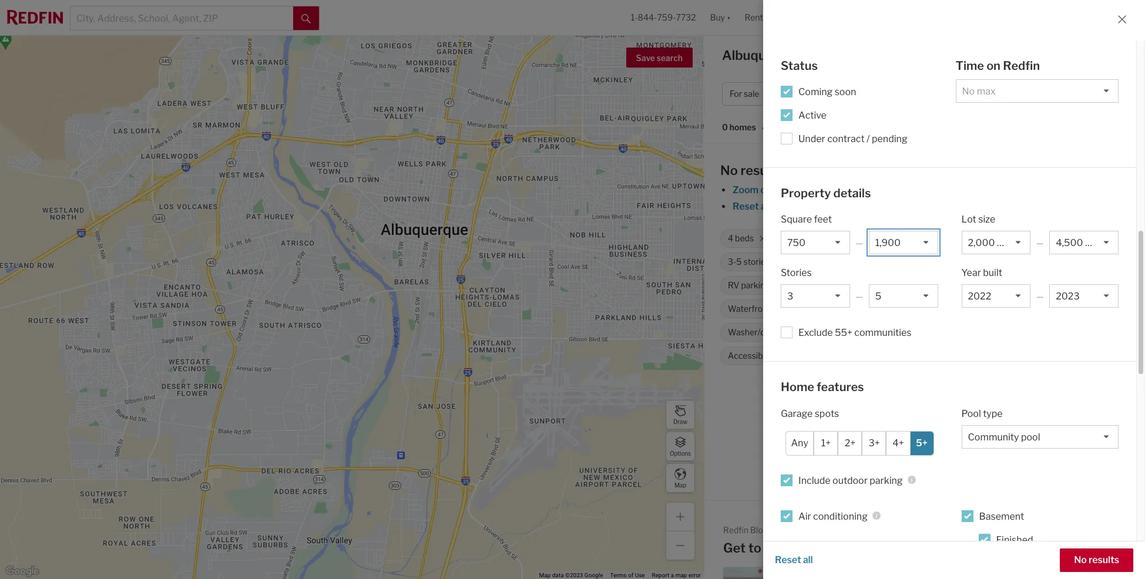 Task type: locate. For each thing, give the bounding box(es) containing it.
fireplace
[[895, 280, 930, 290]]

map down options
[[674, 481, 686, 489]]

guest
[[844, 327, 867, 337]]

1 horizontal spatial /
[[945, 89, 948, 99]]

0 horizontal spatial 5+
[[825, 351, 835, 361]]

air up redfin blog get to know albuquerque, nm
[[798, 511, 811, 522]]

no results button
[[1060, 549, 1133, 572]]

insights
[[1032, 51, 1068, 62]]

contract
[[827, 133, 865, 144]]

0 vertical spatial homes
[[730, 122, 756, 132]]

5+ radio
[[910, 431, 934, 456]]

0 vertical spatial redfin
[[1003, 59, 1040, 73]]

allowed
[[963, 304, 993, 314]]

1 horizontal spatial 4
[[926, 89, 931, 99]]

basement up remove washer/dryer hookup icon
[[803, 304, 842, 314]]

2023
[[844, 257, 865, 267]]

1 vertical spatial albuquerque,
[[800, 540, 883, 556]]

year
[[961, 267, 981, 278]]

0 vertical spatial reset
[[733, 201, 759, 212]]

4+ radio
[[886, 431, 910, 456]]

to inside redfin blog get to know albuquerque, nm
[[748, 540, 761, 556]]

remove fireplace image
[[936, 282, 943, 289]]

0 horizontal spatial nm
[[807, 48, 829, 63]]

more
[[984, 201, 1007, 212]]

1 horizontal spatial no
[[1074, 555, 1087, 566]]

0 vertical spatial no
[[720, 163, 738, 178]]

pool type
[[961, 408, 1003, 419]]

type right pool
[[983, 408, 1003, 419]]

— left remove 2,000 sq. ft.-4,500 sq. ft. lot icon
[[1036, 238, 1044, 248]]

5+
[[825, 351, 835, 361], [916, 438, 928, 449]]

0 horizontal spatial reset
[[733, 201, 759, 212]]

submit search image
[[301, 14, 311, 23]]

1 vertical spatial air conditioning
[[798, 511, 868, 522]]

1 vertical spatial 4+
[[785, 233, 795, 243]]

5+ inside radio
[[916, 438, 928, 449]]

1-844-759-7732 link
[[631, 13, 696, 23]]

homes right more
[[1009, 201, 1039, 212]]

reset all
[[775, 555, 813, 566]]

conditioning
[[815, 280, 862, 290], [813, 511, 868, 522]]

0 vertical spatial home
[[849, 89, 872, 99]]

parking
[[741, 280, 770, 290], [837, 351, 866, 361], [870, 475, 903, 486]]

accessible home
[[728, 351, 793, 361]]

/
[[945, 89, 948, 99], [867, 133, 870, 144]]

remove 4 bd / 4+ ba image
[[977, 90, 984, 98]]

pets allowed
[[944, 304, 993, 314]]

0 horizontal spatial type
[[874, 89, 891, 99]]

2 vertical spatial parking
[[870, 475, 903, 486]]

0 horizontal spatial homes
[[730, 122, 756, 132]]

of left use
[[628, 572, 633, 579]]

options
[[670, 450, 691, 457]]

0 horizontal spatial home
[[781, 380, 814, 394]]

map region
[[0, 6, 708, 579]]

1 vertical spatial nm
[[886, 540, 907, 556]]

map left the 'data'
[[539, 572, 551, 579]]

1 horizontal spatial homes
[[1009, 201, 1039, 212]]

homes
[[730, 122, 756, 132], [1009, 201, 1039, 212]]

type inside button
[[874, 89, 891, 99]]

4+ left 5+ radio
[[893, 438, 904, 449]]

0 horizontal spatial parking
[[741, 280, 770, 290]]

under
[[798, 133, 825, 144]]

1 vertical spatial 4
[[728, 233, 733, 243]]

0 vertical spatial on
[[986, 59, 1000, 73]]

1 horizontal spatial sq.
[[971, 233, 982, 243]]

1 horizontal spatial parking
[[837, 351, 866, 361]]

home
[[849, 89, 872, 99], [781, 380, 814, 394]]

0
[[722, 122, 728, 132]]

parking right outdoor
[[870, 475, 903, 486]]

save search
[[636, 53, 683, 63]]

1 horizontal spatial ft.
[[1033, 233, 1041, 243]]

/ left pending
[[867, 133, 870, 144]]

4+
[[949, 89, 960, 99], [785, 233, 795, 243], [893, 438, 904, 449]]

basement up finished at bottom right
[[979, 511, 1024, 522]]

market insights link
[[998, 38, 1068, 64]]

0 horizontal spatial no
[[720, 163, 738, 178]]

1+ radio
[[814, 431, 838, 456]]

map for map
[[674, 481, 686, 489]]

1 horizontal spatial 4+
[[893, 438, 904, 449]]

blog
[[750, 525, 768, 535]]

on left main
[[1030, 280, 1040, 290]]

1 horizontal spatial results
[[1089, 555, 1119, 566]]

1 vertical spatial to
[[748, 540, 761, 556]]

parking for rv
[[741, 280, 770, 290]]

/ for pending
[[867, 133, 870, 144]]

sq. right 1,900
[[893, 233, 904, 243]]

1 vertical spatial type
[[983, 408, 1003, 419]]

0 vertical spatial to
[[955, 201, 964, 212]]

4 left bd
[[926, 89, 931, 99]]

redfin
[[1003, 59, 1040, 73], [843, 392, 872, 403], [723, 525, 749, 535]]

1 horizontal spatial redfin
[[843, 392, 872, 403]]

map
[[675, 572, 687, 579]]

on right 'time'
[[986, 59, 1000, 73]]

5+ down remove washer/dryer hookup icon
[[825, 351, 835, 361]]

ft. left remove 750-1,900 sq. ft. image
[[905, 233, 913, 243]]

0 vertical spatial of
[[866, 201, 875, 212]]

0 vertical spatial air conditioning
[[802, 280, 862, 290]]

1-
[[631, 13, 638, 23]]

1 horizontal spatial of
[[866, 201, 875, 212]]

0 vertical spatial parking
[[741, 280, 770, 290]]

know
[[764, 540, 798, 556]]

0 vertical spatial 5+
[[825, 351, 835, 361]]

pets
[[944, 304, 961, 314]]

all right "know"
[[803, 555, 813, 566]]

1 horizontal spatial all
[[803, 555, 813, 566]]

1 horizontal spatial nm
[[886, 540, 907, 556]]

map
[[674, 481, 686, 489], [539, 572, 551, 579]]

spots down house
[[867, 351, 889, 361]]

1 horizontal spatial type
[[983, 408, 1003, 419]]

list box
[[956, 79, 1119, 103], [781, 231, 850, 254], [869, 231, 938, 254], [961, 231, 1031, 254], [1049, 231, 1119, 254], [781, 284, 850, 308], [869, 284, 938, 308], [961, 284, 1031, 308], [1049, 284, 1119, 308], [961, 425, 1119, 449]]

of inside zoom out reset all filters or remove one of your filters below to see more homes
[[866, 201, 875, 212]]

sq. left ft.-
[[971, 233, 982, 243]]

home inside button
[[849, 89, 872, 99]]

2 horizontal spatial sq.
[[1021, 233, 1032, 243]]

1 vertical spatial 5+
[[916, 438, 928, 449]]

property
[[781, 186, 831, 200]]

0 horizontal spatial 4+
[[785, 233, 795, 243]]

0 vertical spatial 4
[[926, 89, 931, 99]]

4 left beds
[[728, 233, 733, 243]]

reset
[[733, 201, 759, 212], [775, 555, 801, 566]]

homes right the '0'
[[730, 122, 756, 132]]

for sale
[[730, 89, 759, 99]]

1 vertical spatial no
[[1074, 555, 1087, 566]]

:
[[787, 122, 789, 132]]

exclude 55+ communities
[[798, 327, 911, 338]]

1 horizontal spatial to
[[955, 201, 964, 212]]

home down homes
[[849, 89, 872, 99]]

map inside button
[[674, 481, 686, 489]]

redfin inside redfin blog get to know albuquerque, nm
[[723, 525, 749, 535]]

spots down home features
[[815, 408, 839, 419]]

1 horizontal spatial on
[[1030, 280, 1040, 290]]

1 vertical spatial /
[[867, 133, 870, 144]]

primary
[[961, 280, 992, 290]]

redfin blog get to know albuquerque, nm
[[723, 525, 907, 556]]

0 vertical spatial 4+
[[949, 89, 960, 99]]

5+ parking spots
[[825, 351, 889, 361]]

to down blog
[[748, 540, 761, 556]]

results inside button
[[1089, 555, 1119, 566]]

no inside button
[[1074, 555, 1087, 566]]

0 horizontal spatial all
[[761, 201, 771, 212]]

property details
[[781, 186, 871, 200]]

have view
[[873, 304, 913, 314]]

/ right bd
[[945, 89, 948, 99]]

1 vertical spatial reset
[[775, 555, 801, 566]]

4+ inside "button"
[[949, 89, 960, 99]]

— down main
[[1036, 291, 1044, 301]]

1 vertical spatial all
[[803, 555, 813, 566]]

waterfront
[[728, 304, 771, 314]]

filters up square
[[772, 201, 799, 212]]

reset inside zoom out reset all filters or remove one of your filters below to see more homes
[[733, 201, 759, 212]]

air conditioning
[[802, 280, 862, 290], [798, 511, 868, 522]]

no results inside button
[[1074, 555, 1119, 566]]

1 vertical spatial home
[[781, 380, 814, 394]]

0 horizontal spatial /
[[867, 133, 870, 144]]

see
[[966, 201, 982, 212]]

1 horizontal spatial 5+
[[916, 438, 928, 449]]

1 horizontal spatial filters
[[899, 201, 925, 212]]

to left see at the top of page
[[955, 201, 964, 212]]

terms of use link
[[610, 572, 645, 579]]

conditioning down built 2022-2023
[[815, 280, 862, 290]]

filters
[[772, 201, 799, 212], [899, 201, 925, 212]]

price
[[794, 89, 814, 99]]

2 vertical spatial 4+
[[893, 438, 904, 449]]

redfin for redfin blog get to know albuquerque, nm
[[723, 525, 749, 535]]

home up garage
[[781, 380, 814, 394]]

1 vertical spatial homes
[[1009, 201, 1039, 212]]

1 horizontal spatial reset
[[775, 555, 801, 566]]

recommended button
[[789, 122, 860, 133]]

0 vertical spatial conditioning
[[815, 280, 862, 290]]

hookup
[[782, 327, 811, 337]]

all
[[761, 201, 771, 212], [803, 555, 813, 566]]

built 2022-2023
[[801, 257, 865, 267]]

ft. left the lot
[[1033, 233, 1041, 243]]

air down stories
[[802, 280, 813, 290]]

remove waterfront image
[[777, 305, 784, 313]]

nm
[[807, 48, 829, 63], [886, 540, 907, 556]]

4 inside 4 bd / 4+ ba "button"
[[926, 89, 931, 99]]

— for year built
[[1036, 291, 1044, 301]]

option group containing any
[[785, 431, 934, 456]]

washer/dryer hookup
[[728, 327, 811, 337]]

1 ft. from the left
[[905, 233, 913, 243]]

0 horizontal spatial results
[[741, 163, 783, 178]]

0 vertical spatial all
[[761, 201, 771, 212]]

error
[[689, 572, 701, 579]]

built
[[983, 267, 1002, 278]]

0 horizontal spatial spots
[[815, 408, 839, 419]]

lot
[[1043, 233, 1053, 243]]

2 sq. from the left
[[971, 233, 982, 243]]

0 vertical spatial basement
[[803, 304, 842, 314]]

2 horizontal spatial redfin
[[1003, 59, 1040, 73]]

0 vertical spatial albuquerque,
[[722, 48, 805, 63]]

sq. right 4,500
[[1021, 233, 1032, 243]]

— down 2023
[[856, 291, 863, 301]]

type for pool type
[[983, 408, 1003, 419]]

1 horizontal spatial no results
[[1074, 555, 1119, 566]]

/ inside "button"
[[945, 89, 948, 99]]

2 vertical spatial redfin
[[723, 525, 749, 535]]

of right one
[[866, 201, 875, 212]]

1 vertical spatial redfin
[[843, 392, 872, 403]]

air conditioning up redfin blog get to know albuquerque, nm
[[798, 511, 868, 522]]

air conditioning down 2022-
[[802, 280, 862, 290]]

0 vertical spatial no results
[[720, 163, 783, 178]]

no
[[720, 163, 738, 178], [1074, 555, 1087, 566]]

1 horizontal spatial basement
[[979, 511, 1024, 522]]

1 vertical spatial spots
[[815, 408, 839, 419]]

2 horizontal spatial 4+
[[949, 89, 960, 99]]

1 vertical spatial parking
[[837, 351, 866, 361]]

or
[[801, 201, 810, 212]]

0 vertical spatial map
[[674, 481, 686, 489]]

4+ inside radio
[[893, 438, 904, 449]]

spots
[[867, 351, 889, 361], [815, 408, 839, 419]]

remove 2,000 sq. ft.-4,500 sq. ft. lot image
[[1061, 235, 1068, 242]]

all down the out
[[761, 201, 771, 212]]

0 horizontal spatial sq.
[[893, 233, 904, 243]]

1 vertical spatial no results
[[1074, 555, 1119, 566]]

0 vertical spatial results
[[741, 163, 783, 178]]

0 horizontal spatial 4
[[728, 233, 733, 243]]

remove rv parking image
[[776, 282, 783, 289]]

1 horizontal spatial map
[[674, 481, 686, 489]]

0 horizontal spatial filters
[[772, 201, 799, 212]]

1 vertical spatial map
[[539, 572, 551, 579]]

garage spots
[[781, 408, 839, 419]]

option group
[[785, 431, 934, 456]]

— up 2023
[[856, 238, 863, 248]]

coming soon
[[798, 86, 856, 97]]

parking down exclude 55+ communities
[[837, 351, 866, 361]]

feet
[[814, 214, 832, 225]]

filters right your
[[899, 201, 925, 212]]

55+
[[835, 327, 852, 338]]

include outdoor parking
[[798, 475, 903, 486]]

1 vertical spatial of
[[628, 572, 633, 579]]

options button
[[666, 432, 695, 461]]

1 horizontal spatial spots
[[867, 351, 889, 361]]

remove 4 beds image
[[759, 235, 766, 242]]

1 vertical spatial results
[[1089, 555, 1119, 566]]

type for home type
[[874, 89, 891, 99]]

0 horizontal spatial basement
[[803, 304, 842, 314]]

price button
[[786, 82, 836, 106]]

0 horizontal spatial ft.
[[905, 233, 913, 243]]

0 horizontal spatial redfin
[[723, 525, 749, 535]]

1 vertical spatial conditioning
[[813, 511, 868, 522]]

to
[[955, 201, 964, 212], [748, 540, 761, 556]]

0 vertical spatial type
[[874, 89, 891, 99]]

conditioning up redfin blog get to know albuquerque, nm
[[813, 511, 868, 522]]

1 filters from the left
[[772, 201, 799, 212]]

4+ left ba
[[949, 89, 960, 99]]

parking right rv
[[741, 280, 770, 290]]

one
[[848, 201, 864, 212]]

5+ right "4+" radio
[[916, 438, 928, 449]]

1 horizontal spatial home
[[849, 89, 872, 99]]

remove
[[812, 201, 846, 212]]

1-844-759-7732
[[631, 13, 696, 23]]

0 horizontal spatial of
[[628, 572, 633, 579]]

0 vertical spatial air
[[802, 280, 813, 290]]

4+ left the baths
[[785, 233, 795, 243]]

zoom out button
[[732, 184, 776, 196]]

type right "soon"
[[874, 89, 891, 99]]

2+ radio
[[838, 431, 862, 456]]

— for lot size
[[1036, 238, 1044, 248]]

remove pets allowed image
[[998, 305, 1005, 313]]

2+
[[845, 438, 856, 449]]



Task type: describe. For each thing, give the bounding box(es) containing it.
parking for 5+
[[837, 351, 866, 361]]

redfin for redfin
[[843, 392, 872, 403]]

5+ for 5+
[[916, 438, 928, 449]]

remove guest house image
[[898, 329, 905, 336]]

all inside button
[[803, 555, 813, 566]]

0 horizontal spatial no results
[[720, 163, 783, 178]]

sale
[[744, 89, 759, 99]]

2,000 sq. ft.-4,500 sq. ft. lot
[[946, 233, 1053, 243]]

below
[[927, 201, 953, 212]]

City, Address, School, Agent, ZIP search field
[[70, 6, 293, 30]]

1+
[[821, 438, 831, 449]]

square
[[781, 214, 812, 225]]

4 for 4 beds
[[728, 233, 733, 243]]

reset all filters button
[[732, 201, 799, 212]]

any
[[791, 438, 808, 449]]

remove 750-1,900 sq. ft. image
[[920, 235, 927, 242]]

2 filters from the left
[[899, 201, 925, 212]]

2 ft. from the left
[[1033, 233, 1041, 243]]

a
[[671, 572, 674, 579]]

bedroom
[[993, 280, 1028, 290]]

4 bd / 4+ ba button
[[918, 82, 993, 106]]

home type button
[[841, 82, 913, 106]]

2 horizontal spatial parking
[[870, 475, 903, 486]]

square feet
[[781, 214, 832, 225]]

4+ for 4+
[[893, 438, 904, 449]]

home
[[771, 351, 793, 361]]

/ for 4+
[[945, 89, 948, 99]]

zoom out reset all filters or remove one of your filters below to see more homes
[[733, 184, 1039, 212]]

get
[[723, 540, 746, 556]]

1 vertical spatial on
[[1030, 280, 1040, 290]]

lot
[[961, 214, 976, 225]]

google image
[[3, 564, 42, 579]]

•
[[762, 123, 764, 133]]

market insights
[[998, 51, 1068, 62]]

0 homes • sort : recommended
[[722, 122, 851, 133]]

sort
[[770, 122, 787, 132]]

1 vertical spatial basement
[[979, 511, 1024, 522]]

terms
[[610, 572, 627, 579]]

baths
[[797, 233, 818, 243]]

map button
[[666, 464, 695, 493]]

exclude
[[798, 327, 833, 338]]

washer/dryer
[[728, 327, 781, 337]]

recommended
[[791, 122, 851, 132]]

albuquerque, inside redfin blog get to know albuquerque, nm
[[800, 540, 883, 556]]

750-
[[850, 233, 869, 243]]

google
[[584, 572, 603, 579]]

coming
[[798, 86, 833, 97]]

market
[[998, 51, 1031, 62]]

features
[[817, 380, 864, 394]]

remove basement image
[[848, 305, 855, 313]]

beds
[[735, 233, 754, 243]]

ft.-
[[984, 233, 995, 243]]

report a map error
[[652, 572, 701, 579]]

fixer-uppers
[[898, 257, 946, 267]]

for sale button
[[722, 82, 782, 106]]

time on redfin
[[956, 59, 1040, 73]]

home type
[[849, 89, 891, 99]]

map for map data ©2023 google
[[539, 572, 551, 579]]

Any radio
[[785, 431, 814, 456]]

reset inside button
[[775, 555, 801, 566]]

4 for 4 bd / 4+ ba
[[926, 89, 931, 99]]

nm inside redfin blog get to know albuquerque, nm
[[886, 540, 907, 556]]

remove have view image
[[918, 305, 925, 313]]

albuquerque, nm homes for sale
[[722, 48, 925, 63]]

pending
[[872, 133, 907, 144]]

— for stories
[[856, 291, 863, 301]]

3-
[[728, 257, 736, 267]]

2,000
[[946, 233, 970, 243]]

4,500
[[995, 233, 1019, 243]]

view
[[895, 304, 913, 314]]

3+ radio
[[862, 431, 886, 456]]

active
[[798, 110, 827, 121]]

bd
[[933, 89, 943, 99]]

0 vertical spatial nm
[[807, 48, 829, 63]]

to inside zoom out reset all filters or remove one of your filters below to see more homes
[[955, 201, 964, 212]]

map data ©2023 google
[[539, 572, 603, 579]]

home for home features
[[781, 380, 814, 394]]

pool
[[961, 408, 981, 419]]

details
[[833, 186, 871, 200]]

save
[[636, 53, 655, 63]]

out
[[760, 184, 775, 196]]

homes inside zoom out reset all filters or remove one of your filters below to see more homes
[[1009, 201, 1039, 212]]

zoom
[[733, 184, 758, 196]]

report a map error link
[[652, 572, 701, 579]]

home for home type
[[849, 89, 872, 99]]

0 vertical spatial spots
[[867, 351, 889, 361]]

finished
[[996, 534, 1033, 545]]

built
[[801, 257, 819, 267]]

redfin link
[[843, 392, 872, 403]]

draw
[[673, 418, 687, 425]]

reset all button
[[775, 549, 813, 572]]

4+ for 4+ baths
[[785, 233, 795, 243]]

for
[[878, 48, 896, 63]]

data
[[552, 572, 564, 579]]

homes inside 0 homes • sort : recommended
[[730, 122, 756, 132]]

stories
[[781, 267, 812, 278]]

main
[[1042, 280, 1060, 290]]

remove washer/dryer hookup image
[[818, 329, 825, 336]]

sale
[[899, 48, 925, 63]]

size
[[978, 214, 995, 225]]

remove primary bedroom on main image
[[1067, 282, 1074, 289]]

uppers
[[920, 257, 946, 267]]

3 sq. from the left
[[1021, 233, 1032, 243]]

— for square feet
[[856, 238, 863, 248]]

7732
[[676, 13, 696, 23]]

4+ baths
[[785, 233, 818, 243]]

remove air conditioning image
[[869, 282, 876, 289]]

time
[[956, 59, 984, 73]]

use
[[635, 572, 645, 579]]

1 vertical spatial air
[[798, 511, 811, 522]]

5+ for 5+ parking spots
[[825, 351, 835, 361]]

all inside zoom out reset all filters or remove one of your filters below to see more homes
[[761, 201, 771, 212]]

include
[[798, 475, 831, 486]]

1 sq. from the left
[[893, 233, 904, 243]]

0 horizontal spatial on
[[986, 59, 1000, 73]]



Task type: vqa. For each thing, say whether or not it's contained in the screenshot.
Keyword
no



